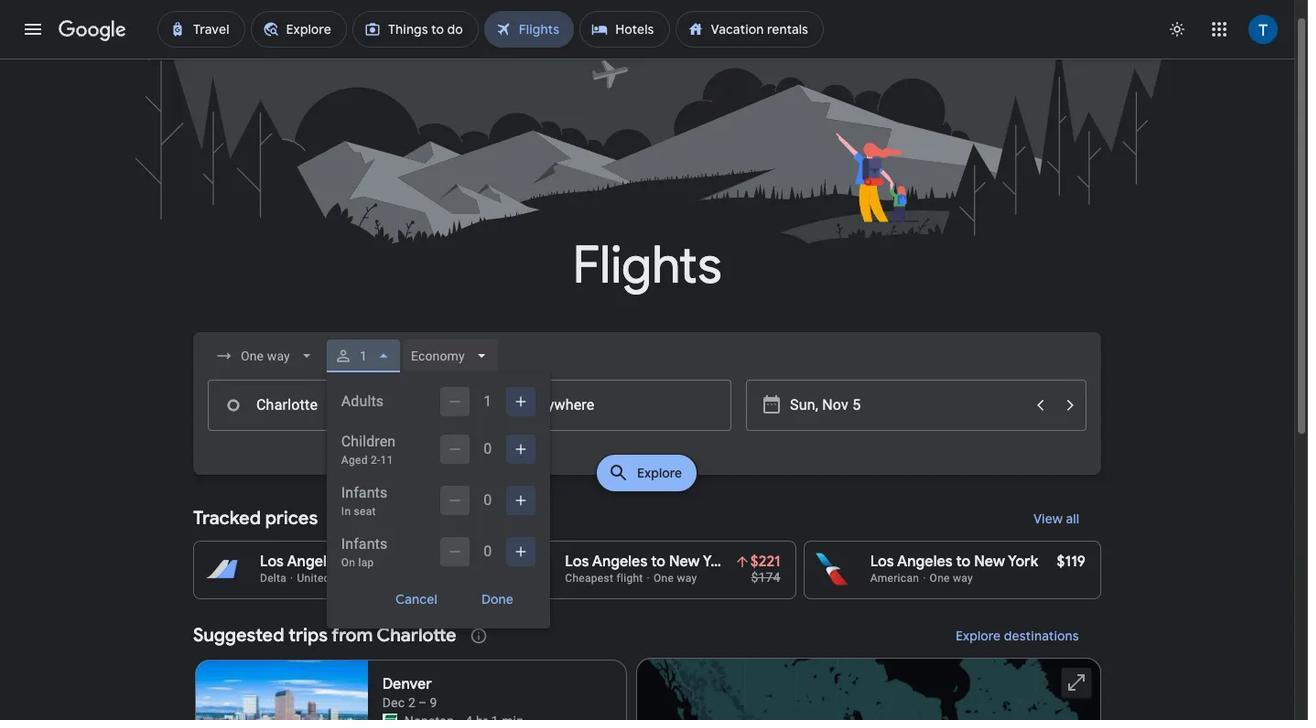 Task type: describe. For each thing, give the bounding box(es) containing it.
Departure text field
[[790, 381, 1024, 430]]

destinations
[[1004, 628, 1079, 644]]

infants for infants in seat
[[341, 484, 387, 502]]

york for los angeles to new york or newark
[[703, 553, 733, 571]]

1 new from the left
[[350, 553, 381, 571]]

174 US dollars text field
[[751, 570, 780, 585]]

los angeles to new york or newark
[[565, 553, 808, 571]]

flights
[[573, 233, 722, 298]]

change appearance image
[[1155, 7, 1199, 51]]

$1,056 $756
[[430, 553, 475, 585]]

los for los angeles to new york or newark
[[565, 553, 589, 571]]

done
[[481, 591, 513, 608]]

cancel
[[395, 591, 437, 608]]

1056 US dollars text field
[[430, 553, 475, 571]]

los for los angeles to new york
[[870, 553, 894, 571]]

city
[[370, 572, 388, 585]]

from
[[332, 624, 373, 647]]

los angeles, new york, newark & seattle
[[260, 553, 539, 571]]

adults
[[341, 393, 384, 410]]

all
[[1066, 511, 1079, 527]]

explore destinations
[[956, 628, 1079, 644]]

explore button
[[597, 455, 697, 492]]

new for los angeles to new york
[[974, 553, 1005, 571]]

tracked prices region
[[193, 497, 1101, 600]]

suggested trips from charlotte region
[[193, 614, 1101, 720]]

2 one way from the left
[[930, 572, 973, 585]]

$174
[[751, 570, 780, 585]]

1 inside the number of passengers dialog
[[484, 393, 492, 410]]

los angeles to new york
[[870, 553, 1038, 571]]

1 newark from the left
[[421, 553, 474, 571]]

cheapest
[[565, 572, 613, 585]]

to for los angeles to new york
[[956, 553, 971, 571]]

in
[[341, 505, 351, 518]]

multi-city
[[341, 572, 388, 585]]

cancel button
[[373, 585, 459, 614]]

 image inside tracked prices "region"
[[647, 572, 650, 585]]

aged
[[341, 454, 368, 467]]

explore for explore destinations
[[956, 628, 1001, 644]]

york for los angeles to new york
[[1008, 553, 1038, 571]]

tracked prices
[[193, 507, 318, 530]]

explore destinations button
[[934, 614, 1101, 658]]

2 way from the left
[[953, 572, 973, 585]]

1 way from the left
[[677, 572, 697, 585]]

trips
[[289, 624, 328, 647]]

children aged 2-11
[[341, 433, 396, 467]]

united
[[297, 572, 330, 585]]

charlotte
[[377, 624, 456, 647]]

cheapest flight
[[565, 572, 643, 585]]

seattle
[[490, 553, 539, 571]]

denver dec 2 – 9
[[382, 676, 437, 710]]

explore for explore
[[637, 465, 683, 481]]



Task type: vqa. For each thing, say whether or not it's contained in the screenshot.
1234 inside the button
no



Task type: locate. For each thing, give the bounding box(es) containing it.
to for los angeles to new york or newark
[[651, 553, 666, 571]]

angeles up 'american' at the right bottom of page
[[897, 553, 953, 571]]

children
[[341, 433, 396, 450]]

angeles
[[592, 553, 648, 571], [897, 553, 953, 571]]

1 angeles from the left
[[592, 553, 648, 571]]

1 vertical spatial 1
[[484, 393, 492, 410]]

new up multi-city
[[350, 553, 381, 571]]

explore up tracked prices "region"
[[637, 465, 683, 481]]

newark left &
[[421, 553, 474, 571]]

suggested
[[193, 624, 284, 647]]

0 horizontal spatial york
[[703, 553, 733, 571]]

0 horizontal spatial one
[[654, 572, 674, 585]]

number of passengers dialog
[[327, 373, 550, 629]]

1 horizontal spatial los
[[565, 553, 589, 571]]

one down los angeles to new york on the bottom right
[[930, 572, 950, 585]]

119 US dollars text field
[[1057, 553, 1086, 571]]

$221
[[750, 553, 780, 571]]

1 one way from the left
[[654, 572, 697, 585]]

1
[[360, 349, 367, 363], [484, 393, 492, 410]]

one way down 'los angeles to new york or newark'
[[654, 572, 697, 585]]

1 one from the left
[[654, 572, 674, 585]]

0 horizontal spatial explore
[[637, 465, 683, 481]]

angeles for los angeles to new york or newark
[[592, 553, 648, 571]]

york,
[[384, 553, 418, 571]]

0 horizontal spatial new
[[350, 553, 381, 571]]

2 0 from the top
[[484, 492, 492, 509]]

york
[[703, 553, 733, 571], [1008, 553, 1038, 571]]

0 vertical spatial 0
[[484, 440, 492, 458]]

1 horizontal spatial way
[[953, 572, 973, 585]]

1 horizontal spatial angeles
[[897, 553, 953, 571]]

tracked
[[193, 507, 261, 530]]

newark
[[421, 553, 474, 571], [755, 553, 808, 571]]

0 vertical spatial explore
[[637, 465, 683, 481]]

11
[[380, 454, 393, 467]]

angeles for los angeles to new york
[[897, 553, 953, 571]]

Flight search field
[[178, 332, 1116, 629]]

$119
[[1057, 553, 1086, 571]]

0
[[484, 440, 492, 458], [484, 492, 492, 509], [484, 543, 492, 560]]

one way down los angeles to new york on the bottom right
[[930, 572, 973, 585]]

1 horizontal spatial 1
[[484, 393, 492, 410]]

dec
[[382, 696, 405, 710]]

0 horizontal spatial 1
[[360, 349, 367, 363]]

los up 'american' at the right bottom of page
[[870, 553, 894, 571]]

american
[[870, 572, 919, 585]]

2 angeles from the left
[[897, 553, 953, 571]]

None text field
[[473, 380, 731, 431]]

new
[[350, 553, 381, 571], [669, 553, 700, 571], [974, 553, 1005, 571]]

2 horizontal spatial los
[[870, 553, 894, 571]]

2 vertical spatial 0
[[484, 543, 492, 560]]

1 infants from the top
[[341, 484, 387, 502]]

denver
[[382, 676, 432, 694]]

new left or
[[669, 553, 700, 571]]

1 horizontal spatial explore
[[956, 628, 1001, 644]]

2 infants from the top
[[341, 535, 387, 553]]

new up explore destinations button
[[974, 553, 1005, 571]]

los for los angeles, new york, newark & seattle
[[260, 553, 284, 571]]

0 vertical spatial 1
[[360, 349, 367, 363]]

infants up 'seat'
[[341, 484, 387, 502]]

0 horizontal spatial to
[[651, 553, 666, 571]]

221 US dollars text field
[[750, 553, 780, 571]]

2 los from the left
[[565, 553, 589, 571]]

0 horizontal spatial one way
[[654, 572, 697, 585]]

1 button
[[327, 334, 400, 378]]

2-
[[371, 454, 380, 467]]

1 inside popup button
[[360, 349, 367, 363]]

infants
[[341, 484, 387, 502], [341, 535, 387, 553]]

2 – 9
[[408, 696, 437, 710]]

1 vertical spatial 0
[[484, 492, 492, 509]]

1 horizontal spatial york
[[1008, 553, 1038, 571]]

0 horizontal spatial los
[[260, 553, 284, 571]]

2 horizontal spatial new
[[974, 553, 1005, 571]]

1 horizontal spatial one
[[930, 572, 950, 585]]

way down los angeles to new york on the bottom right
[[953, 572, 973, 585]]

2 york from the left
[[1008, 553, 1038, 571]]

explore inside button
[[637, 465, 683, 481]]

infants in seat
[[341, 484, 387, 518]]

1 horizontal spatial new
[[669, 553, 700, 571]]

1 vertical spatial infants
[[341, 535, 387, 553]]

to
[[651, 553, 666, 571], [956, 553, 971, 571]]

1 horizontal spatial one way
[[930, 572, 973, 585]]

3 new from the left
[[974, 553, 1005, 571]]

main menu image
[[22, 18, 44, 40]]

0 vertical spatial infants
[[341, 484, 387, 502]]

 image
[[647, 572, 650, 585]]

delta
[[260, 572, 287, 585]]

1 vertical spatial explore
[[956, 628, 1001, 644]]

infants for infants on lap
[[341, 535, 387, 553]]

york left $119 text field
[[1008, 553, 1038, 571]]

los
[[260, 553, 284, 571], [565, 553, 589, 571], [870, 553, 894, 571]]

$1,056
[[430, 553, 475, 571]]

way down 'los angeles to new york or newark'
[[677, 572, 697, 585]]

2 newark from the left
[[755, 553, 808, 571]]

multi-
[[341, 572, 370, 585]]

explore left destinations
[[956, 628, 1001, 644]]

1 horizontal spatial newark
[[755, 553, 808, 571]]

0 horizontal spatial newark
[[421, 553, 474, 571]]

done button
[[459, 585, 535, 614]]

on
[[341, 557, 355, 569]]

explore inside button
[[956, 628, 1001, 644]]

1 los from the left
[[260, 553, 284, 571]]

0 horizontal spatial way
[[677, 572, 697, 585]]

$756
[[446, 570, 475, 585]]

angeles,
[[287, 553, 346, 571]]

0 for infants on lap
[[484, 543, 492, 560]]

1 horizontal spatial to
[[956, 553, 971, 571]]

suggested trips from charlotte
[[193, 624, 456, 647]]

None field
[[208, 340, 323, 373], [404, 340, 498, 373], [208, 340, 323, 373], [404, 340, 498, 373]]

&
[[478, 553, 487, 571]]

0 for infants in seat
[[484, 492, 492, 509]]

or
[[737, 553, 751, 571]]

3 0 from the top
[[484, 543, 492, 560]]

prices
[[265, 507, 318, 530]]

way
[[677, 572, 697, 585], [953, 572, 973, 585]]

2 to from the left
[[956, 553, 971, 571]]

one way
[[654, 572, 697, 585], [930, 572, 973, 585]]

1 0 from the top
[[484, 440, 492, 458]]

view
[[1033, 511, 1063, 527]]

0 for children aged 2-11
[[484, 440, 492, 458]]

new for los angeles to new york or newark
[[669, 553, 700, 571]]

los up cheapest
[[565, 553, 589, 571]]

1 york from the left
[[703, 553, 733, 571]]

los up delta
[[260, 553, 284, 571]]

2 one from the left
[[930, 572, 950, 585]]

angeles up flight on the bottom left of page
[[592, 553, 648, 571]]

lap
[[358, 557, 374, 569]]

3 los from the left
[[870, 553, 894, 571]]

explore
[[637, 465, 683, 481], [956, 628, 1001, 644]]

seat
[[354, 505, 376, 518]]

newark right or
[[755, 553, 808, 571]]

york left or
[[703, 553, 733, 571]]

flight
[[616, 572, 643, 585]]

2 new from the left
[[669, 553, 700, 571]]

0 horizontal spatial angeles
[[592, 553, 648, 571]]

infants on lap
[[341, 535, 387, 569]]

one down 'los angeles to new york or newark'
[[654, 572, 674, 585]]

infants up 'lap'
[[341, 535, 387, 553]]

1 to from the left
[[651, 553, 666, 571]]

view all
[[1033, 511, 1079, 527]]

frontier image
[[382, 714, 397, 720]]

one
[[654, 572, 674, 585], [930, 572, 950, 585]]



